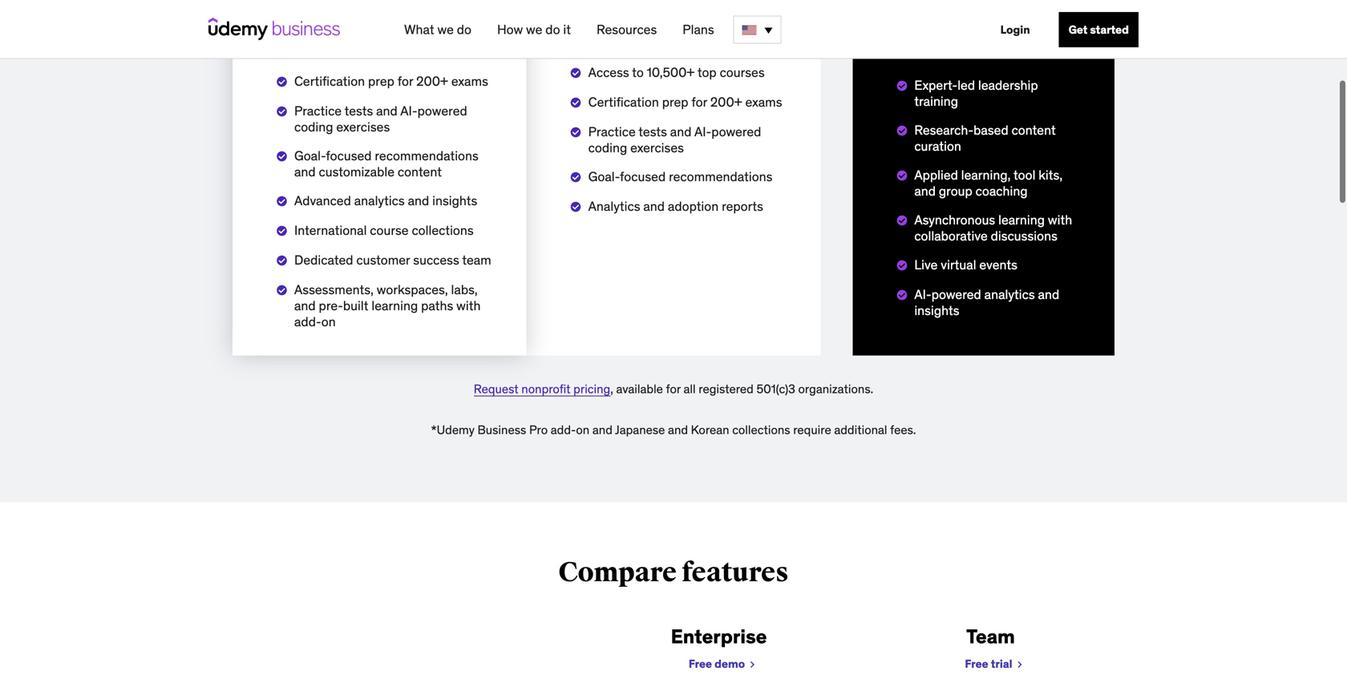 Task type: vqa. For each thing, say whether or not it's contained in the screenshot.
24,000+ TOP
yes



Task type: describe. For each thing, give the bounding box(es) containing it.
tests for 24,000+
[[345, 102, 373, 119]]

prep for 24,000+
[[368, 73, 395, 89]]

access for access to 24,000+ top courses
[[294, 43, 335, 60]]

goal- for goal-focused recommendations and customizable content
[[294, 147, 326, 164]]

on inside assessments, workspaces, labs, and pre-built learning paths with add-on
[[321, 313, 336, 330]]

contact sales link
[[885, 1, 1083, 41]]

adoption
[[668, 198, 719, 214]]

contact
[[934, 13, 983, 29]]

we for how
[[526, 21, 543, 38]]

based
[[974, 122, 1009, 138]]

curation
[[915, 138, 962, 154]]

0 horizontal spatial analytics
[[354, 192, 405, 209]]

1 vertical spatial on
[[576, 422, 590, 437]]

workspaces,
[[377, 281, 448, 298]]

paths
[[421, 297, 453, 314]]

dedicated
[[294, 252, 353, 268]]

japanese
[[615, 422, 665, 437]]

research-based content curation
[[915, 122, 1056, 154]]

login
[[1001, 22, 1030, 37]]

certification for 24,000+
[[294, 73, 365, 89]]

labs,
[[451, 281, 478, 298]]

get started
[[1069, 22, 1129, 37]]

add- inside assessments, workspaces, labs, and pre-built learning paths with add-on
[[294, 313, 321, 330]]

with inside asynchronous learning with collaborative discussions
[[1048, 212, 1073, 228]]

with inside assessments, workspaces, labs, and pre-built learning paths with add-on
[[457, 297, 481, 314]]

*udemy
[[431, 422, 475, 437]]

access to 10,500+ top courses
[[588, 64, 765, 80]]

team
[[462, 252, 491, 268]]

analytics
[[588, 198, 640, 214]]

1 vertical spatial collections
[[732, 422, 791, 437]]

powered for goal-focused recommendations
[[712, 123, 762, 140]]

fees.
[[890, 422, 916, 437]]

advanced analytics and insights
[[294, 192, 478, 209]]

pre-
[[319, 297, 343, 314]]

access to 24,000+ top courses
[[294, 43, 473, 60]]

what we do
[[404, 21, 472, 38]]

1 vertical spatial add-
[[551, 422, 576, 437]]

assessments,
[[294, 281, 374, 298]]

exams for access to 24,000+ top courses
[[451, 73, 488, 89]]

501(c)3
[[757, 381, 796, 396]]

require
[[793, 422, 831, 437]]

practice tests and ai-powered coding exercises for 24,000+
[[294, 102, 467, 135]]

expert-led leadership training
[[915, 77, 1038, 109]]

compare
[[559, 556, 677, 589]]

and left "japanese"
[[593, 422, 613, 437]]

and up the goal-focused recommendations and customizable content
[[376, 102, 398, 119]]

what
[[404, 21, 434, 38]]

international course collections
[[294, 222, 474, 238]]

to for 24,000+
[[338, 43, 350, 60]]

ai-powered analytics and insights
[[915, 286, 1060, 319]]

free demo link
[[681, 656, 757, 672]]

training
[[915, 93, 959, 109]]

pro
[[529, 422, 548, 437]]

learning inside asynchronous learning with collaborative discussions
[[999, 212, 1045, 228]]

and left adoption
[[644, 198, 665, 214]]

pricing
[[574, 381, 611, 396]]

request
[[474, 381, 519, 396]]

research-
[[915, 122, 974, 138]]

request nonprofit pricing , available for all registered 501(c)3 organizations.
[[474, 381, 874, 396]]

ai- for 10,500+
[[695, 123, 712, 140]]

advanced
[[294, 192, 351, 209]]

leadership
[[978, 77, 1038, 93]]

coding for goal-focused recommendations and customizable content
[[294, 119, 333, 135]]

certification prep for 200+ exams for 10,500+
[[588, 94, 782, 110]]

assessments, workspaces, labs, and pre-built learning paths with add-on
[[294, 281, 481, 330]]

practice tests and ai-powered coding exercises for 10,500+
[[588, 123, 762, 156]]

led
[[958, 77, 975, 93]]

asynchronous learning with collaborative discussions
[[915, 212, 1073, 244]]

events
[[980, 256, 1018, 273]]

how we do it
[[497, 21, 571, 38]]

success
[[413, 252, 459, 268]]

applied learning, tool kits, and group coaching
[[915, 167, 1063, 199]]

0 vertical spatial collections
[[412, 222, 474, 238]]

recommendations for adoption
[[669, 168, 773, 185]]

get
[[1069, 22, 1088, 37]]

contact sales
[[934, 13, 1017, 29]]

and inside ai-powered analytics and insights
[[1038, 286, 1060, 303]]

reports
[[722, 198, 764, 214]]

200+ for 10,500+
[[711, 94, 742, 110]]

compare features
[[559, 556, 789, 589]]

applied
[[915, 167, 958, 183]]

ai- for 24,000+
[[400, 102, 418, 119]]

recommendations for and
[[375, 147, 479, 164]]

to for 10,500+
[[632, 64, 644, 80]]

additional
[[834, 422, 888, 437]]

tool
[[1014, 167, 1036, 183]]

available
[[616, 381, 663, 396]]

free for enterprise
[[689, 657, 712, 671]]

built
[[343, 297, 369, 314]]

free trial link
[[957, 656, 1025, 672]]

learning inside assessments, workspaces, labs, and pre-built learning paths with add-on
[[372, 297, 418, 314]]

resources button
[[590, 15, 664, 44]]

registered
[[699, 381, 754, 396]]

24,000+
[[353, 43, 403, 60]]

organizations.
[[798, 381, 874, 396]]

prep for 10,500+
[[662, 94, 689, 110]]

focused for advanced
[[326, 147, 372, 164]]

it
[[563, 21, 571, 38]]

certification prep for 200+ exams for 24,000+
[[294, 73, 488, 89]]



Task type: locate. For each thing, give the bounding box(es) containing it.
0 horizontal spatial collections
[[412, 222, 474, 238]]

10,500+
[[647, 64, 695, 80]]

prep down the access to 24,000+ top courses
[[368, 73, 395, 89]]

and down discussions
[[1038, 286, 1060, 303]]

goal- up advanced
[[294, 147, 326, 164]]

courses for access to 10,500+ top courses
[[720, 64, 765, 80]]

0 vertical spatial tests
[[345, 102, 373, 119]]

0 vertical spatial to
[[338, 43, 350, 60]]

do for what we do
[[457, 21, 472, 38]]

practice tests and ai-powered coding exercises up goal-focused recommendations
[[588, 123, 762, 156]]

0 vertical spatial exams
[[451, 73, 488, 89]]

top
[[406, 43, 425, 60], [698, 64, 717, 80]]

ai- inside ai-powered analytics and insights
[[915, 286, 932, 303]]

2 we from the left
[[526, 21, 543, 38]]

ai- down live
[[915, 286, 932, 303]]

insights down live
[[915, 302, 960, 319]]

collections up the success
[[412, 222, 474, 238]]

certification prep for 200+ exams
[[294, 73, 488, 89], [588, 94, 782, 110]]

expert-
[[915, 77, 958, 93]]

1 horizontal spatial add-
[[551, 422, 576, 437]]

and up goal-focused recommendations
[[670, 123, 692, 140]]

collections
[[412, 222, 474, 238], [732, 422, 791, 437]]

started
[[1090, 22, 1129, 37]]

content up advanced analytics and insights
[[398, 163, 442, 180]]

free
[[689, 657, 712, 671], [965, 657, 989, 671]]

demo
[[715, 657, 745, 671]]

practice tests and ai-powered coding exercises up the goal-focused recommendations and customizable content
[[294, 102, 467, 135]]

goal- for goal-focused recommendations
[[588, 168, 620, 185]]

1 horizontal spatial we
[[526, 21, 543, 38]]

and left group
[[915, 183, 936, 199]]

0 horizontal spatial prep
[[368, 73, 395, 89]]

collaborative
[[915, 228, 988, 244]]

1 horizontal spatial exams
[[746, 94, 782, 110]]

0 vertical spatial top
[[406, 43, 425, 60]]

tests up the goal-focused recommendations and customizable content
[[345, 102, 373, 119]]

team
[[967, 625, 1015, 649]]

prep down access to 10,500+ top courses on the top
[[662, 94, 689, 110]]

courses down menu navigation
[[720, 64, 765, 80]]

add- down assessments,
[[294, 313, 321, 330]]

we right how
[[526, 21, 543, 38]]

0 horizontal spatial powered
[[418, 102, 467, 119]]

1 vertical spatial ai-
[[695, 123, 712, 140]]

0 horizontal spatial 200+
[[416, 73, 448, 89]]

coding up customizable
[[294, 119, 333, 135]]

1 horizontal spatial learning
[[999, 212, 1045, 228]]

recommendations up advanced analytics and insights
[[375, 147, 479, 164]]

0 vertical spatial content
[[1012, 122, 1056, 138]]

recommendations inside the goal-focused recommendations and customizable content
[[375, 147, 479, 164]]

1 vertical spatial with
[[457, 297, 481, 314]]

2 horizontal spatial powered
[[932, 286, 982, 303]]

to left "24,000+"
[[338, 43, 350, 60]]

0 vertical spatial coding
[[294, 119, 333, 135]]

free for team
[[965, 657, 989, 671]]

0 horizontal spatial practice
[[294, 102, 342, 119]]

menu navigation
[[391, 0, 1139, 59]]

analytics up international course collections
[[354, 192, 405, 209]]

virtual
[[941, 256, 977, 273]]

certification prep for 200+ exams down the access to 24,000+ top courses
[[294, 73, 488, 89]]

1 vertical spatial exercises
[[631, 139, 684, 156]]

2 horizontal spatial ai-
[[915, 286, 932, 303]]

coaching
[[976, 183, 1028, 199]]

1 vertical spatial top
[[698, 64, 717, 80]]

200+ down access to 10,500+ top courses on the top
[[711, 94, 742, 110]]

and inside applied learning, tool kits, and group coaching
[[915, 183, 936, 199]]

exercises up the goal-focused recommendations and customizable content
[[336, 119, 390, 135]]

200+ for 24,000+
[[416, 73, 448, 89]]

team free trial
[[965, 625, 1015, 671]]

exams for access to 10,500+ top courses
[[746, 94, 782, 110]]

0 horizontal spatial tests
[[345, 102, 373, 119]]

powered inside ai-powered analytics and insights
[[932, 286, 982, 303]]

and up advanced
[[294, 163, 316, 180]]

1 vertical spatial exams
[[746, 94, 782, 110]]

0 vertical spatial recommendations
[[375, 147, 479, 164]]

customer
[[356, 252, 410, 268]]

top down what
[[406, 43, 425, 60]]

1 horizontal spatial to
[[632, 64, 644, 80]]

0 horizontal spatial on
[[321, 313, 336, 330]]

1 we from the left
[[437, 21, 454, 38]]

to left 10,500+
[[632, 64, 644, 80]]

0 vertical spatial add-
[[294, 313, 321, 330]]

content inside the goal-focused recommendations and customizable content
[[398, 163, 442, 180]]

2 vertical spatial for
[[666, 381, 681, 396]]

0 horizontal spatial to
[[338, 43, 350, 60]]

coding for goal-focused recommendations
[[588, 139, 627, 156]]

content right based
[[1012, 122, 1056, 138]]

1 horizontal spatial goal-
[[588, 168, 620, 185]]

customizable
[[319, 163, 395, 180]]

0 horizontal spatial free
[[689, 657, 712, 671]]

goal- up the analytics
[[588, 168, 620, 185]]

1 vertical spatial insights
[[915, 302, 960, 319]]

0 horizontal spatial with
[[457, 297, 481, 314]]

login button
[[991, 12, 1040, 47]]

we right what
[[437, 21, 454, 38]]

0 horizontal spatial we
[[437, 21, 454, 38]]

practice tests and ai-powered coding exercises
[[294, 102, 467, 135], [588, 123, 762, 156]]

coding up the analytics
[[588, 139, 627, 156]]

certification
[[294, 73, 365, 89], [588, 94, 659, 110]]

0 horizontal spatial insights
[[432, 192, 478, 209]]

plans
[[683, 21, 714, 38]]

1 vertical spatial analytics
[[985, 286, 1035, 303]]

0 vertical spatial on
[[321, 313, 336, 330]]

focused up the analytics
[[620, 168, 666, 185]]

0 vertical spatial learning
[[999, 212, 1045, 228]]

group
[[939, 183, 973, 199]]

0 horizontal spatial recommendations
[[375, 147, 479, 164]]

goal-focused recommendations
[[588, 168, 773, 185]]

discussions
[[991, 228, 1058, 244]]

0 vertical spatial goal-
[[294, 147, 326, 164]]

learning,
[[961, 167, 1011, 183]]

goal- inside the goal-focused recommendations and customizable content
[[294, 147, 326, 164]]

1 vertical spatial access
[[588, 64, 629, 80]]

focused
[[326, 147, 372, 164], [620, 168, 666, 185]]

0 vertical spatial for
[[398, 73, 413, 89]]

with right paths
[[457, 297, 481, 314]]

udemy business image
[[209, 18, 340, 40]]

practice up the analytics
[[588, 123, 636, 140]]

0 horizontal spatial coding
[[294, 119, 333, 135]]

0 horizontal spatial focused
[[326, 147, 372, 164]]

what we do button
[[398, 15, 478, 44]]

access down resources 'popup button'
[[588, 64, 629, 80]]

1 horizontal spatial do
[[546, 21, 560, 38]]

insights inside ai-powered analytics and insights
[[915, 302, 960, 319]]

learning right built
[[372, 297, 418, 314]]

kits,
[[1039, 167, 1063, 183]]

1 horizontal spatial with
[[1048, 212, 1073, 228]]

goal-focused recommendations and customizable content
[[294, 147, 479, 180]]

request nonprofit pricing link
[[474, 381, 611, 396]]

content inside 'research-based content curation'
[[1012, 122, 1056, 138]]

for down access to 10,500+ top courses on the top
[[692, 94, 707, 110]]

top right 10,500+
[[698, 64, 717, 80]]

enterprise free demo
[[671, 625, 767, 671]]

0 vertical spatial insights
[[432, 192, 478, 209]]

recommendations up reports
[[669, 168, 773, 185]]

do inside popup button
[[457, 21, 472, 38]]

we inside dropdown button
[[526, 21, 543, 38]]

and left "pre-"
[[294, 297, 316, 314]]

focused for analytics
[[620, 168, 666, 185]]

and left korean in the right of the page
[[668, 422, 688, 437]]

and inside the goal-focused recommendations and customizable content
[[294, 163, 316, 180]]

1 horizontal spatial analytics
[[985, 286, 1035, 303]]

for left all
[[666, 381, 681, 396]]

1 horizontal spatial free
[[965, 657, 989, 671]]

1 horizontal spatial practice tests and ai-powered coding exercises
[[588, 123, 762, 156]]

0 horizontal spatial top
[[406, 43, 425, 60]]

course
[[370, 222, 409, 238]]

access down udemy business image on the top of the page
[[294, 43, 335, 60]]

nonprofit
[[522, 381, 571, 396]]

resources
[[597, 21, 657, 38]]

certification down "24,000+"
[[294, 73, 365, 89]]

learning
[[999, 212, 1045, 228], [372, 297, 418, 314]]

1 horizontal spatial top
[[698, 64, 717, 80]]

do for how we do it
[[546, 21, 560, 38]]

0 vertical spatial courses
[[428, 43, 473, 60]]

with down the kits, on the top right of the page
[[1048, 212, 1073, 228]]

top for 24,000+
[[406, 43, 425, 60]]

focused up advanced
[[326, 147, 372, 164]]

0 horizontal spatial learning
[[372, 297, 418, 314]]

200+
[[416, 73, 448, 89], [711, 94, 742, 110]]

free left the demo
[[689, 657, 712, 671]]

1 vertical spatial content
[[398, 163, 442, 180]]

analytics
[[354, 192, 405, 209], [985, 286, 1035, 303]]

1 horizontal spatial certification prep for 200+ exams
[[588, 94, 782, 110]]

2 vertical spatial ai-
[[915, 286, 932, 303]]

1 horizontal spatial exercises
[[631, 139, 684, 156]]

focused inside the goal-focused recommendations and customizable content
[[326, 147, 372, 164]]

0 horizontal spatial courses
[[428, 43, 473, 60]]

1 vertical spatial for
[[692, 94, 707, 110]]

0 vertical spatial certification
[[294, 73, 365, 89]]

on left built
[[321, 313, 336, 330]]

1 horizontal spatial 200+
[[711, 94, 742, 110]]

courses down "what we do" on the left top of page
[[428, 43, 473, 60]]

1 vertical spatial focused
[[620, 168, 666, 185]]

1 horizontal spatial recommendations
[[669, 168, 773, 185]]

tests
[[345, 102, 373, 119], [639, 123, 667, 140]]

certification prep for 200+ exams down access to 10,500+ top courses on the top
[[588, 94, 782, 110]]

we inside popup button
[[437, 21, 454, 38]]

*udemy business pro add-on and japanese and korean collections require additional fees.
[[431, 422, 916, 437]]

0 horizontal spatial exams
[[451, 73, 488, 89]]

do inside dropdown button
[[546, 21, 560, 38]]

insights
[[432, 192, 478, 209], [915, 302, 960, 319]]

top for 10,500+
[[698, 64, 717, 80]]

courses for access to 24,000+ top courses
[[428, 43, 473, 60]]

for down the access to 24,000+ top courses
[[398, 73, 413, 89]]

do right what
[[457, 21, 472, 38]]

0 horizontal spatial for
[[398, 73, 413, 89]]

0 vertical spatial powered
[[418, 102, 467, 119]]

exams down menu navigation
[[746, 94, 782, 110]]

0 vertical spatial focused
[[326, 147, 372, 164]]

and
[[376, 102, 398, 119], [670, 123, 692, 140], [294, 163, 316, 180], [915, 183, 936, 199], [408, 192, 429, 209], [644, 198, 665, 214], [1038, 286, 1060, 303], [294, 297, 316, 314], [593, 422, 613, 437], [668, 422, 688, 437]]

powered down virtual
[[932, 286, 982, 303]]

get started link
[[1059, 12, 1139, 47]]

1 horizontal spatial for
[[666, 381, 681, 396]]

with
[[1048, 212, 1073, 228], [457, 297, 481, 314]]

1 vertical spatial goal-
[[588, 168, 620, 185]]

and inside assessments, workspaces, labs, and pre-built learning paths with add-on
[[294, 297, 316, 314]]

1 vertical spatial certification
[[588, 94, 659, 110]]

1 horizontal spatial powered
[[712, 123, 762, 140]]

add- right pro
[[551, 422, 576, 437]]

powered
[[418, 102, 467, 119], [712, 123, 762, 140], [932, 286, 982, 303]]

live
[[915, 256, 938, 273]]

and up 'course' at the top of the page
[[408, 192, 429, 209]]

free inside 'team free trial'
[[965, 657, 989, 671]]

for for 24,000+
[[398, 73, 413, 89]]

exercises up goal-focused recommendations
[[631, 139, 684, 156]]

powered for goal-focused recommendations and customizable content
[[418, 102, 467, 119]]

0 vertical spatial access
[[294, 43, 335, 60]]

international
[[294, 222, 367, 238]]

we for what
[[437, 21, 454, 38]]

analytics inside ai-powered analytics and insights
[[985, 286, 1035, 303]]

ai- up the goal-focused recommendations and customizable content
[[400, 102, 418, 119]]

1 vertical spatial courses
[[720, 64, 765, 80]]

exercises for and
[[631, 139, 684, 156]]

on down pricing
[[576, 422, 590, 437]]

0 vertical spatial with
[[1048, 212, 1073, 228]]

tests for 10,500+
[[639, 123, 667, 140]]

free inside the enterprise free demo
[[689, 657, 712, 671]]

,
[[611, 381, 613, 396]]

asynchronous
[[915, 212, 996, 228]]

1 horizontal spatial practice
[[588, 123, 636, 140]]

exams
[[451, 73, 488, 89], [746, 94, 782, 110]]

powered up goal-focused recommendations
[[712, 123, 762, 140]]

0 vertical spatial exercises
[[336, 119, 390, 135]]

tests up goal-focused recommendations
[[639, 123, 667, 140]]

200+ down what we do popup button
[[416, 73, 448, 89]]

0 horizontal spatial certification
[[294, 73, 365, 89]]

analytics down events
[[985, 286, 1035, 303]]

0 horizontal spatial add-
[[294, 313, 321, 330]]

1 free from the left
[[689, 657, 712, 671]]

trial
[[991, 657, 1013, 671]]

sales
[[985, 13, 1017, 29]]

plans button
[[676, 15, 721, 44]]

exercises
[[336, 119, 390, 135], [631, 139, 684, 156]]

learning down coaching at right top
[[999, 212, 1045, 228]]

0 vertical spatial ai-
[[400, 102, 418, 119]]

certification for 10,500+
[[588, 94, 659, 110]]

2 free from the left
[[965, 657, 989, 671]]

dedicated customer success team
[[294, 252, 491, 268]]

1 vertical spatial certification prep for 200+ exams
[[588, 94, 782, 110]]

1 horizontal spatial access
[[588, 64, 629, 80]]

1 horizontal spatial focused
[[620, 168, 666, 185]]

0 horizontal spatial certification prep for 200+ exams
[[294, 73, 488, 89]]

features
[[682, 556, 789, 589]]

1 horizontal spatial content
[[1012, 122, 1056, 138]]

0 horizontal spatial access
[[294, 43, 335, 60]]

0 vertical spatial certification prep for 200+ exams
[[294, 73, 488, 89]]

2 do from the left
[[546, 21, 560, 38]]

practice for goal-focused recommendations
[[588, 123, 636, 140]]

ai- up goal-focused recommendations
[[695, 123, 712, 140]]

1 vertical spatial coding
[[588, 139, 627, 156]]

prep
[[368, 73, 395, 89], [662, 94, 689, 110]]

business
[[478, 422, 526, 437]]

for for 10,500+
[[692, 94, 707, 110]]

0 horizontal spatial exercises
[[336, 119, 390, 135]]

0 horizontal spatial ai-
[[400, 102, 418, 119]]

access for access to 10,500+ top courses
[[588, 64, 629, 80]]

insights up the success
[[432, 192, 478, 209]]

0 horizontal spatial content
[[398, 163, 442, 180]]

free left trial
[[965, 657, 989, 671]]

practice for goal-focused recommendations and customizable content
[[294, 102, 342, 119]]

1 vertical spatial powered
[[712, 123, 762, 140]]

korean
[[691, 422, 730, 437]]

recommendations
[[375, 147, 479, 164], [669, 168, 773, 185]]

enterprise
[[671, 625, 767, 649]]

1 horizontal spatial coding
[[588, 139, 627, 156]]

1 horizontal spatial certification
[[588, 94, 659, 110]]

collections down 501(c)3
[[732, 422, 791, 437]]

for
[[398, 73, 413, 89], [692, 94, 707, 110], [666, 381, 681, 396]]

1 horizontal spatial collections
[[732, 422, 791, 437]]

all
[[684, 381, 696, 396]]

content
[[1012, 122, 1056, 138], [398, 163, 442, 180]]

certification down 10,500+
[[588, 94, 659, 110]]

do left it
[[546, 21, 560, 38]]

practice
[[294, 102, 342, 119], [588, 123, 636, 140]]

0 vertical spatial practice
[[294, 102, 342, 119]]

access
[[294, 43, 335, 60], [588, 64, 629, 80]]

exercises for analytics
[[336, 119, 390, 135]]

powered up the goal-focused recommendations and customizable content
[[418, 102, 467, 119]]

2 vertical spatial powered
[[932, 286, 982, 303]]

1 do from the left
[[457, 21, 472, 38]]

exams down what we do popup button
[[451, 73, 488, 89]]

1 horizontal spatial insights
[[915, 302, 960, 319]]

live virtual events
[[915, 256, 1018, 273]]

how
[[497, 21, 523, 38]]

how we do it button
[[491, 15, 577, 44]]

practice up customizable
[[294, 102, 342, 119]]



